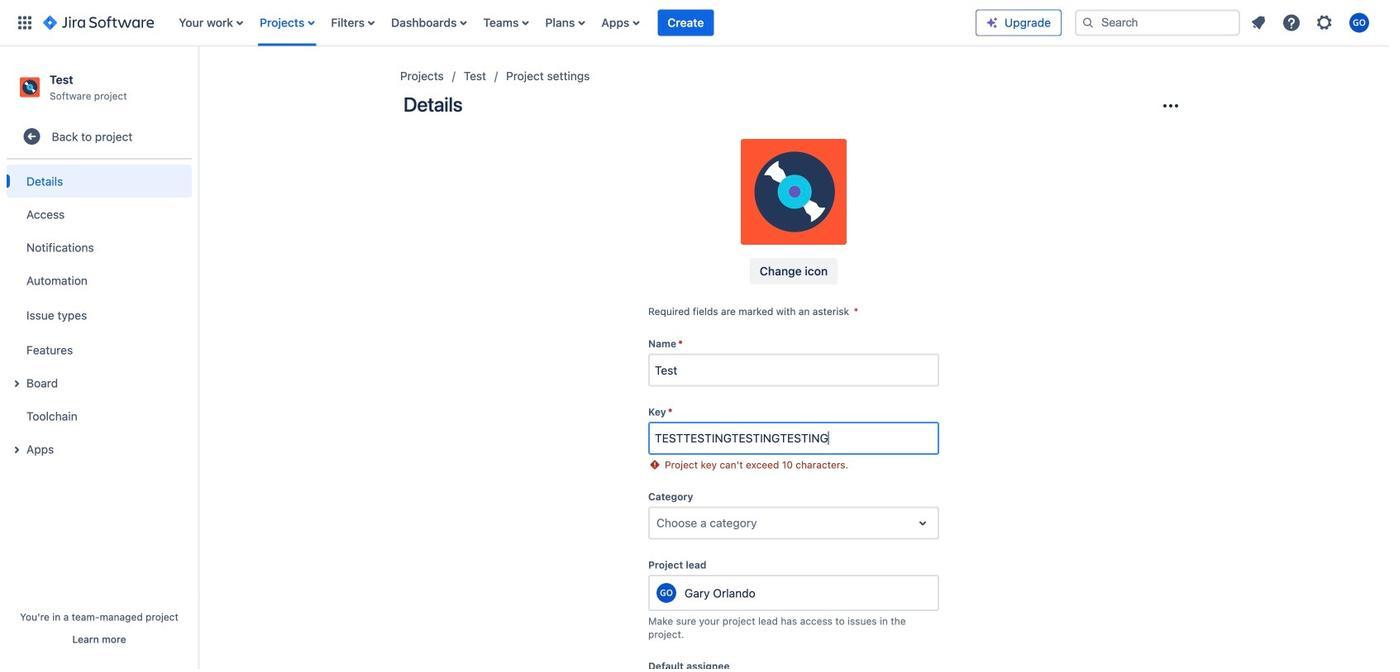 Task type: describe. For each thing, give the bounding box(es) containing it.
primary element
[[10, 0, 976, 46]]

appswitcher icon image
[[15, 13, 35, 33]]

sidebar navigation image
[[180, 66, 217, 99]]

1 horizontal spatial list
[[1244, 8, 1379, 38]]

group inside sidebar element
[[7, 160, 192, 471]]

expand image
[[7, 374, 26, 394]]

notifications image
[[1249, 13, 1269, 33]]

help image
[[1282, 13, 1302, 33]]

sidebar element
[[0, 46, 198, 669]]

search image
[[1082, 16, 1095, 29]]

error image
[[648, 458, 662, 471]]



Task type: vqa. For each thing, say whether or not it's contained in the screenshot.
main content
no



Task type: locate. For each thing, give the bounding box(es) containing it.
list
[[171, 0, 976, 46], [1244, 8, 1379, 38]]

None field
[[650, 355, 938, 385], [650, 424, 938, 453], [650, 355, 938, 385], [650, 424, 938, 453]]

None search field
[[1075, 10, 1241, 36]]

0 horizontal spatial list
[[171, 0, 976, 46]]

settings image
[[1315, 13, 1335, 33]]

project avatar image
[[741, 139, 847, 245]]

banner
[[0, 0, 1389, 46]]

None text field
[[657, 515, 660, 531]]

jira software image
[[43, 13, 154, 33], [43, 13, 154, 33]]

open image
[[913, 513, 933, 533]]

list item
[[658, 0, 714, 46]]

more image
[[1161, 96, 1181, 116]]

Search field
[[1075, 10, 1241, 36]]

expand image
[[7, 440, 26, 460]]

your profile and settings image
[[1350, 13, 1370, 33]]

group
[[7, 160, 192, 471]]



